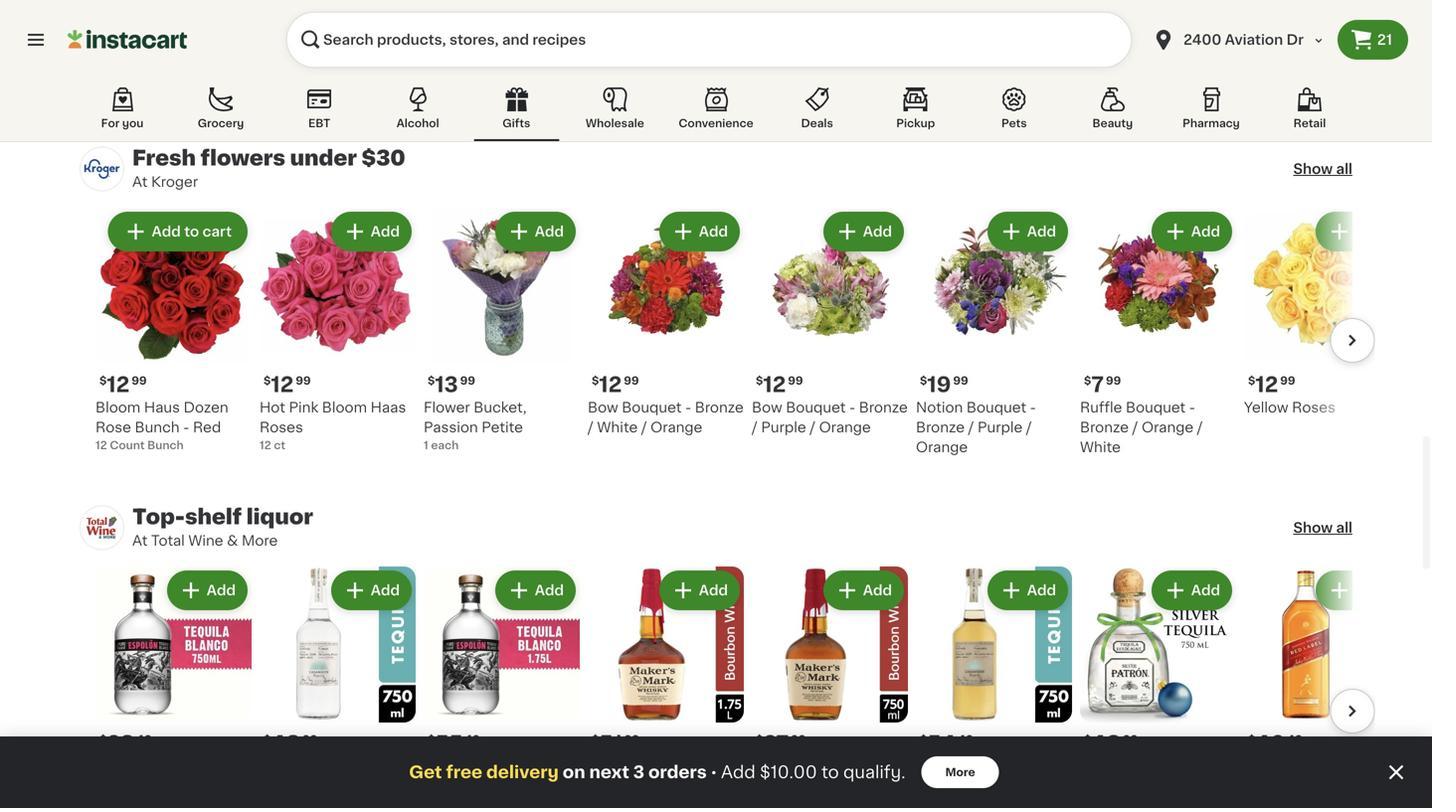 Task type: describe. For each thing, give the bounding box(es) containing it.
deals button
[[775, 84, 860, 141]]

at inside fresh flowers under $30 at kroger
[[132, 175, 148, 189]]

notion
[[916, 401, 963, 415]]

retail button
[[1268, 84, 1353, 141]]

free
[[446, 765, 483, 782]]

1 horizontal spatial roses
[[1293, 401, 1336, 415]]

whisky for 51
[[652, 800, 702, 809]]

pets
[[1002, 118, 1027, 129]]

orange for notion bouquet - bronze / purple / orange
[[916, 441, 968, 455]]

2400
[[1184, 33, 1222, 47]]

flowers
[[201, 148, 286, 169]]

28
[[107, 734, 135, 755]]

1 vertical spatial bunch
[[147, 440, 184, 451]]

$ inside $ 27 99
[[756, 735, 764, 746]]

12 inside bloom haus dozen rose bunch - red 12 count bunch
[[96, 440, 107, 451]]

$ 55 49
[[428, 734, 480, 755]]

ebt
[[309, 118, 331, 129]]

roses inside hot pink bloom haas roses 12 ct
[[260, 421, 303, 435]]

delivery
[[487, 765, 559, 782]]

maker's for 27
[[752, 760, 807, 774]]

1 48 from the left
[[271, 734, 301, 755]]

21 button
[[1338, 20, 1409, 60]]

more inside 'button'
[[946, 768, 976, 779]]

haus
[[144, 401, 180, 415]]

99 inside $ 7 99
[[1106, 376, 1122, 386]]

bow for white
[[588, 401, 619, 415]]

4 / from the left
[[810, 421, 816, 435]]

49 for 54
[[959, 735, 974, 746]]

now
[[169, 40, 199, 54]]

alcohol
[[397, 118, 439, 129]]

total
[[151, 534, 185, 548]]

49 for 40
[[1288, 735, 1303, 746]]

maker's mark kentucky straight bourbon whisky for 27
[[752, 760, 878, 809]]

to inside treatment tracker modal dialog
[[822, 765, 839, 782]]

bloom inside hot pink bloom haas roses 12 ct
[[322, 401, 367, 415]]

mark for 51
[[646, 760, 680, 774]]

hot pink bloom haas roses 12 ct
[[260, 401, 406, 451]]

each
[[431, 440, 459, 451]]

deals
[[802, 118, 834, 129]]

label
[[1245, 780, 1283, 794]]

$ 13 99
[[428, 375, 476, 395]]

bow bouquet - bronze / white / orange
[[588, 401, 744, 435]]

tequila for 55
[[484, 760, 534, 774]]

add to cart
[[152, 225, 232, 239]]

show for 40
[[1294, 521, 1333, 535]]

you
[[122, 118, 144, 129]]

shelf
[[185, 507, 242, 528]]

count
[[110, 440, 145, 451]]

scotch
[[1349, 780, 1398, 794]]

bloom inside bloom haus dozen rose bunch - red 12 count bunch
[[96, 401, 141, 415]]

casamigos
[[916, 760, 995, 774]]

pickup
[[897, 118, 936, 129]]

total wine & more image
[[80, 506, 124, 551]]

$ inside $ 40 49
[[1249, 735, 1256, 746]]

gifts button
[[474, 84, 559, 141]]

convenience
[[679, 118, 754, 129]]

21
[[1378, 33, 1393, 47]]

fresh flowers under $30 at kroger
[[132, 148, 406, 189]]

12 for hot pink bloom haas roses
[[271, 375, 294, 395]]

Search field
[[287, 12, 1132, 68]]

$ inside $ 7 99
[[1085, 376, 1092, 386]]

white inside ruffle bouquet - bronze / orange / white
[[1081, 441, 1121, 455]]

pharmacy button
[[1169, 84, 1255, 141]]

kentucky for 27
[[752, 780, 819, 794]]

51
[[599, 734, 622, 755]]

pharmacy
[[1183, 118, 1241, 129]]

19
[[928, 375, 952, 395]]

$ 19 99
[[920, 375, 969, 395]]

bloom haus dozen rose bunch - red 12 count bunch
[[96, 401, 229, 451]]

product group containing 54
[[916, 567, 1073, 809]]

reposado
[[916, 780, 988, 794]]

kroger
[[151, 175, 198, 189]]

blended
[[1287, 780, 1345, 794]]

item carousel region for fresh flowers under $30
[[57, 208, 1401, 474]]

bourbon for 27
[[752, 800, 812, 809]]

$ 28 49
[[100, 734, 152, 755]]

bronze for bow bouquet - bronze / purple / orange
[[859, 401, 908, 415]]

0 vertical spatial bunch
[[135, 421, 180, 435]]

next
[[590, 765, 630, 782]]

casamigos tequila reposado 80
[[916, 760, 1048, 794]]

1
[[424, 440, 429, 451]]

johnnie walker red label blended scotch whisky
[[1245, 760, 1398, 809]]

yellow roses
[[1245, 401, 1336, 415]]

red inside johnnie walker red label blended scotch whisky
[[1355, 760, 1383, 774]]

pickup button
[[873, 84, 959, 141]]

orange for bow bouquet - bronze / purple / orange
[[819, 421, 871, 435]]

$ 40 49
[[1249, 734, 1303, 755]]

bronze for bow bouquet - bronze / white / orange
[[695, 401, 744, 415]]

top-shelf liquor at total wine & more
[[132, 507, 313, 548]]

to inside button
[[184, 225, 199, 239]]

$30
[[362, 148, 406, 169]]

12 for yellow roses
[[1256, 375, 1279, 395]]

get free delivery on next 3 orders • add $10.00 to qualify.
[[409, 765, 906, 782]]

qualify.
[[844, 765, 906, 782]]

ebt button
[[277, 84, 362, 141]]

ruffle
[[1081, 401, 1123, 415]]

show all link for 40
[[1294, 518, 1353, 538]]

55
[[435, 734, 463, 755]]

on
[[563, 765, 586, 782]]

1 / from the left
[[588, 421, 594, 435]]

more inside top-shelf liquor at total wine & more
[[242, 534, 278, 548]]

show for 12
[[1294, 162, 1333, 176]]

40
[[1256, 734, 1286, 755]]

for
[[101, 118, 120, 129]]

beauty button
[[1071, 84, 1156, 141]]

$ inside the $ 13 99
[[428, 376, 435, 386]]

ct
[[274, 440, 286, 451]]

bouquet for bow bouquet - bronze / purple / orange
[[786, 401, 846, 415]]

espolon
[[424, 760, 480, 774]]

pets button
[[972, 84, 1058, 141]]

beauty
[[1093, 118, 1134, 129]]

wholesale button
[[572, 84, 658, 141]]

grocery button
[[178, 84, 264, 141]]

7 / from the left
[[1133, 421, 1139, 435]]

dr
[[1287, 33, 1304, 47]]

6 / from the left
[[1027, 421, 1032, 435]]

liquor
[[247, 507, 313, 528]]

$ 54 49
[[920, 734, 974, 755]]

blanco
[[424, 780, 472, 794]]

$ 27 99
[[756, 734, 806, 755]]

item carousel region for top-shelf liquor
[[57, 567, 1401, 809]]

wine
[[188, 534, 223, 548]]

cart
[[203, 225, 232, 239]]

product group containing 55
[[424, 567, 580, 809]]

retail
[[1294, 118, 1327, 129]]

$ 12 99 for bloom haus dozen rose bunch - red
[[100, 375, 147, 395]]

white inside 'bow bouquet - bronze / white / orange'
[[597, 421, 638, 435]]

$ inside $ 55 49
[[428, 735, 435, 746]]

add to cart button
[[110, 214, 246, 250]]

12 for bow bouquet - bronze / purple / orange
[[764, 375, 786, 395]]

treatment tracker modal dialog
[[0, 737, 1433, 809]]

- for ruffle bouquet - bronze / orange / white
[[1190, 401, 1196, 415]]

orders
[[649, 765, 707, 782]]

dozen
[[184, 401, 229, 415]]

straight for 27
[[822, 780, 878, 794]]

$ inside $ 51 99
[[592, 735, 599, 746]]



Task type: locate. For each thing, give the bounding box(es) containing it.
bourbon down the $10.00 at the bottom right
[[752, 800, 812, 809]]

bronze for ruffle bouquet - bronze / orange / white
[[1081, 421, 1129, 435]]

2 kentucky from the left
[[752, 780, 819, 794]]

4 bouquet from the left
[[1126, 401, 1186, 415]]

bow for purple
[[752, 401, 783, 415]]

1 horizontal spatial tequila
[[998, 760, 1048, 774]]

2 at from the top
[[132, 534, 148, 548]]

tequila
[[484, 760, 534, 774], [998, 760, 1048, 774]]

27
[[764, 734, 789, 755]]

49 for 55
[[465, 735, 480, 746]]

$ inside the $ 28 49
[[100, 735, 107, 746]]

maker's mark kentucky straight bourbon whisky for 51
[[588, 760, 713, 809]]

orange inside 'bow bouquet - bronze / white / orange'
[[651, 421, 703, 435]]

0 horizontal spatial maker's
[[588, 760, 642, 774]]

12 for bow bouquet - bronze / white / orange
[[599, 375, 622, 395]]

more up reposado
[[946, 768, 976, 779]]

0 vertical spatial item carousel region
[[57, 208, 1401, 474]]

0 vertical spatial show all
[[1294, 162, 1353, 176]]

2 maker's from the left
[[752, 760, 807, 774]]

0 horizontal spatial more
[[242, 534, 278, 548]]

99 inside the $ 13 99
[[460, 376, 476, 386]]

2 bow from the left
[[752, 401, 783, 415]]

orange
[[651, 421, 703, 435], [819, 421, 871, 435], [1142, 421, 1194, 435], [916, 441, 968, 455]]

4 49 from the left
[[1288, 735, 1303, 746]]

0 horizontal spatial bloom
[[96, 401, 141, 415]]

12 down the rose
[[96, 440, 107, 451]]

3 bouquet from the left
[[967, 401, 1027, 415]]

3
[[634, 765, 645, 782]]

2 mark from the left
[[810, 760, 845, 774]]

0 horizontal spatial whisky
[[652, 800, 702, 809]]

1 item carousel region from the top
[[57, 208, 1401, 474]]

at inside top-shelf liquor at total wine & more
[[132, 534, 148, 548]]

None search field
[[287, 12, 1132, 68]]

1 bow from the left
[[588, 401, 619, 415]]

hot
[[260, 401, 286, 415]]

orange inside ruffle bouquet - bronze / orange / white
[[1142, 421, 1194, 435]]

add inside button
[[152, 225, 181, 239]]

$ 12 99 up hot
[[264, 375, 311, 395]]

tequila right the free at the left bottom of the page
[[484, 760, 534, 774]]

12 up yellow
[[1256, 375, 1279, 395]]

1 vertical spatial roses
[[260, 421, 303, 435]]

bow bouquet - bronze / purple / orange
[[752, 401, 908, 435]]

all for 12
[[1337, 162, 1353, 176]]

2 maker's mark kentucky straight bourbon whisky from the left
[[752, 760, 878, 809]]

maker's for 51
[[588, 760, 642, 774]]

bouquet for notion bouquet - bronze / purple / orange
[[967, 401, 1027, 415]]

0 horizontal spatial purple
[[762, 421, 807, 435]]

purple inside the notion bouquet - bronze / purple / orange
[[978, 421, 1023, 435]]

49 inside the $ 28 49
[[137, 735, 152, 746]]

straight right the $10.00 at the bottom right
[[822, 780, 878, 794]]

fresh
[[132, 148, 196, 169]]

2 purple from the left
[[978, 421, 1023, 435]]

tequila inside espolon tequila blanco
[[484, 760, 534, 774]]

49 right 40
[[1288, 735, 1303, 746]]

maker's down $ 27 99
[[752, 760, 807, 774]]

johnnie
[[1245, 760, 1301, 774]]

top-
[[132, 507, 185, 528]]

1 vertical spatial show all link
[[1294, 518, 1353, 538]]

49 right '28' at the left bottom of page
[[137, 735, 152, 746]]

$ 12 99 up the rose
[[100, 375, 147, 395]]

instacart image
[[68, 28, 187, 52]]

0 horizontal spatial white
[[597, 421, 638, 435]]

1 vertical spatial at
[[132, 534, 148, 548]]

1 horizontal spatial red
[[1355, 760, 1383, 774]]

2 $ 48 99 from the left
[[1085, 734, 1139, 755]]

- inside 'bow bouquet - bronze / purple / orange'
[[850, 401, 856, 415]]

80
[[992, 780, 1011, 794]]

add inside treatment tracker modal dialog
[[721, 765, 756, 782]]

show all for 40
[[1294, 521, 1353, 535]]

99
[[132, 376, 147, 386], [296, 376, 311, 386], [460, 376, 476, 386], [624, 376, 639, 386], [788, 376, 804, 386], [954, 376, 969, 386], [1106, 376, 1122, 386], [1281, 376, 1296, 386], [303, 735, 318, 746], [624, 735, 640, 746], [791, 735, 806, 746], [1123, 735, 1139, 746]]

1 tequila from the left
[[484, 760, 534, 774]]

1 horizontal spatial straight
[[822, 780, 878, 794]]

1 bourbon from the left
[[588, 800, 648, 809]]

1 horizontal spatial bow
[[752, 401, 783, 415]]

2 48 from the left
[[1092, 734, 1121, 755]]

0 horizontal spatial bourbon
[[588, 800, 648, 809]]

1 maker's from the left
[[588, 760, 642, 774]]

add button
[[333, 214, 410, 250], [497, 214, 574, 250], [661, 214, 738, 250], [826, 214, 902, 250], [990, 214, 1067, 250], [1154, 214, 1231, 250], [169, 573, 246, 609], [333, 573, 410, 609], [497, 573, 574, 609], [661, 573, 738, 609], [826, 573, 902, 609], [990, 573, 1067, 609], [1154, 573, 1231, 609]]

2 show from the top
[[1294, 521, 1333, 535]]

1 bouquet from the left
[[622, 401, 682, 415]]

shop categories tab list
[[80, 84, 1353, 141]]

1 vertical spatial to
[[822, 765, 839, 782]]

- for bow bouquet - bronze / white / orange
[[686, 401, 692, 415]]

espolon tequila blanco
[[424, 760, 534, 794]]

to right the $10.00 at the bottom right
[[822, 765, 839, 782]]

more button
[[922, 757, 1000, 789]]

0 horizontal spatial roses
[[260, 421, 303, 435]]

alcohol button
[[375, 84, 461, 141]]

maker's mark kentucky straight bourbon whisky down $ 51 99
[[588, 760, 713, 809]]

0 vertical spatial show
[[1294, 162, 1333, 176]]

shop now link
[[80, 0, 1353, 86]]

49 inside $ 55 49
[[465, 735, 480, 746]]

kentucky down $ 51 99
[[588, 780, 655, 794]]

1 $ 48 99 from the left
[[264, 734, 318, 755]]

0 vertical spatial at
[[132, 175, 148, 189]]

$ inside the $ 19 99
[[920, 376, 928, 386]]

bourbon down next at the bottom left of the page
[[588, 800, 648, 809]]

whisky down qualify.
[[816, 800, 866, 809]]

bucket,
[[474, 401, 527, 415]]

49 for 28
[[137, 735, 152, 746]]

purple inside 'bow bouquet - bronze / purple / orange'
[[762, 421, 807, 435]]

1 purple from the left
[[762, 421, 807, 435]]

0 horizontal spatial 48
[[271, 734, 301, 755]]

1 2400 aviation dr button from the left
[[1140, 12, 1338, 68]]

0 vertical spatial white
[[597, 421, 638, 435]]

1 horizontal spatial maker's mark kentucky straight bourbon whisky
[[752, 760, 878, 809]]

1 horizontal spatial white
[[1081, 441, 1121, 455]]

12 up 'bow bouquet - bronze / purple / orange' on the right of the page
[[764, 375, 786, 395]]

orange inside the notion bouquet - bronze / purple / orange
[[916, 441, 968, 455]]

1 vertical spatial white
[[1081, 441, 1121, 455]]

$
[[100, 376, 107, 386], [264, 376, 271, 386], [428, 376, 435, 386], [592, 376, 599, 386], [756, 376, 764, 386], [920, 376, 928, 386], [1085, 376, 1092, 386], [1249, 376, 1256, 386], [100, 735, 107, 746], [264, 735, 271, 746], [428, 735, 435, 746], [592, 735, 599, 746], [756, 735, 764, 746], [920, 735, 928, 746], [1085, 735, 1092, 746], [1249, 735, 1256, 746]]

add
[[152, 225, 181, 239], [371, 225, 400, 239], [535, 225, 564, 239], [699, 225, 728, 239], [863, 225, 893, 239], [1028, 225, 1057, 239], [1192, 225, 1221, 239], [207, 584, 236, 598], [371, 584, 400, 598], [535, 584, 564, 598], [699, 584, 728, 598], [863, 584, 893, 598], [1028, 584, 1057, 598], [1192, 584, 1221, 598], [721, 765, 756, 782]]

49 right 54
[[959, 735, 974, 746]]

red down dozen
[[193, 421, 221, 435]]

bronze inside the notion bouquet - bronze / purple / orange
[[916, 421, 965, 435]]

1 horizontal spatial bloom
[[322, 401, 367, 415]]

0 horizontal spatial kentucky
[[588, 780, 655, 794]]

roses right yellow
[[1293, 401, 1336, 415]]

$ 12 99 for bow bouquet - bronze / white / orange
[[592, 375, 639, 395]]

1 horizontal spatial bourbon
[[752, 800, 812, 809]]

product group containing 40
[[1245, 567, 1401, 809]]

red inside bloom haus dozen rose bunch - red 12 count bunch
[[193, 421, 221, 435]]

0 vertical spatial show all link
[[1294, 159, 1353, 179]]

bourbon
[[588, 800, 648, 809], [752, 800, 812, 809]]

12 left ct
[[260, 440, 271, 451]]

/
[[588, 421, 594, 435], [642, 421, 647, 435], [752, 421, 758, 435], [810, 421, 816, 435], [969, 421, 975, 435], [1027, 421, 1032, 435], [1133, 421, 1139, 435], [1198, 421, 1204, 435]]

1 horizontal spatial 48
[[1092, 734, 1121, 755]]

1 mark from the left
[[646, 760, 680, 774]]

for you
[[101, 118, 144, 129]]

12 up 'bow bouquet - bronze / white / orange'
[[599, 375, 622, 395]]

rose
[[96, 421, 131, 435]]

- for bow bouquet - bronze / purple / orange
[[850, 401, 856, 415]]

12 for bloom haus dozen rose bunch - red
[[107, 375, 130, 395]]

49 inside $ 40 49
[[1288, 735, 1303, 746]]

2 bourbon from the left
[[752, 800, 812, 809]]

kentucky for 51
[[588, 780, 655, 794]]

maker's mark kentucky straight bourbon whisky down $ 27 99
[[752, 760, 878, 809]]

flower bucket, passion petite 1 each
[[424, 401, 527, 451]]

carousel region
[[72, 0, 1384, 116]]

5 $ 12 99 from the left
[[1249, 375, 1296, 395]]

straight right "3"
[[658, 780, 713, 794]]

1 horizontal spatial to
[[822, 765, 839, 782]]

bourbon for 51
[[588, 800, 648, 809]]

2 horizontal spatial whisky
[[1245, 800, 1295, 809]]

3 $ 12 99 from the left
[[592, 375, 639, 395]]

product group containing 28
[[96, 567, 252, 809]]

49
[[137, 735, 152, 746], [465, 735, 480, 746], [959, 735, 974, 746], [1288, 735, 1303, 746]]

product group containing 51
[[588, 567, 744, 809]]

product group containing 19
[[916, 208, 1073, 458]]

12 inside hot pink bloom haas roses 12 ct
[[260, 440, 271, 451]]

show all link for 12
[[1294, 159, 1353, 179]]

product group containing 7
[[1081, 208, 1237, 458]]

mark
[[646, 760, 680, 774], [810, 760, 845, 774]]

bouquet inside 'bow bouquet - bronze / purple / orange'
[[786, 401, 846, 415]]

$ 48 99
[[264, 734, 318, 755], [1085, 734, 1139, 755]]

whisky for 27
[[816, 800, 866, 809]]

1 vertical spatial item carousel region
[[57, 567, 1401, 809]]

1 horizontal spatial whisky
[[816, 800, 866, 809]]

gifts
[[503, 118, 531, 129]]

1 vertical spatial show
[[1294, 521, 1333, 535]]

2 item carousel region from the top
[[57, 567, 1401, 809]]

kroger image
[[80, 147, 124, 191]]

bouquet
[[622, 401, 682, 415], [786, 401, 846, 415], [967, 401, 1027, 415], [1126, 401, 1186, 415]]

0 horizontal spatial bow
[[588, 401, 619, 415]]

49 inside '$ 54 49'
[[959, 735, 974, 746]]

4 $ 12 99 from the left
[[756, 375, 804, 395]]

shop
[[127, 40, 165, 54]]

get
[[409, 765, 442, 782]]

0 horizontal spatial red
[[193, 421, 221, 435]]

aviation
[[1226, 33, 1284, 47]]

&
[[227, 534, 238, 548]]

at
[[132, 175, 148, 189], [132, 534, 148, 548]]

- for notion bouquet - bronze / purple / orange
[[1031, 401, 1037, 415]]

item carousel region containing 28
[[57, 567, 1401, 809]]

for you button
[[80, 84, 165, 141]]

2 $ 12 99 from the left
[[264, 375, 311, 395]]

to left cart
[[184, 225, 199, 239]]

flower
[[424, 401, 470, 415]]

white
[[597, 421, 638, 435], [1081, 441, 1121, 455]]

mark for 27
[[810, 760, 845, 774]]

0 horizontal spatial straight
[[658, 780, 713, 794]]

0 vertical spatial more
[[242, 534, 278, 548]]

orange inside 'bow bouquet - bronze / purple / orange'
[[819, 421, 871, 435]]

bloom right pink
[[322, 401, 367, 415]]

at down fresh on the left top of the page
[[132, 175, 148, 189]]

bow
[[588, 401, 619, 415], [752, 401, 783, 415]]

2 all from the top
[[1337, 521, 1353, 535]]

whisky down label
[[1245, 800, 1295, 809]]

bouquet for ruffle bouquet - bronze / orange / white
[[1126, 401, 1186, 415]]

1 kentucky from the left
[[588, 780, 655, 794]]

$ 12 99 for yellow roses
[[1249, 375, 1296, 395]]

product group
[[96, 208, 252, 454], [260, 208, 416, 454], [424, 208, 580, 454], [588, 208, 744, 438], [752, 208, 908, 438], [916, 208, 1073, 458], [1081, 208, 1237, 458], [1245, 208, 1401, 418], [96, 567, 252, 809], [260, 567, 416, 809], [424, 567, 580, 809], [588, 567, 744, 809], [752, 567, 908, 809], [916, 567, 1073, 809], [1081, 567, 1237, 809], [1245, 567, 1401, 809]]

1 $ 12 99 from the left
[[100, 375, 147, 395]]

passion
[[424, 421, 478, 435]]

bunch
[[135, 421, 180, 435], [147, 440, 184, 451]]

12 up the rose
[[107, 375, 130, 395]]

bow inside 'bow bouquet - bronze / white / orange'
[[588, 401, 619, 415]]

1 bloom from the left
[[96, 401, 141, 415]]

bronze inside ruffle bouquet - bronze / orange / white
[[1081, 421, 1129, 435]]

bronze for notion bouquet - bronze / purple / orange
[[916, 421, 965, 435]]

1 49 from the left
[[137, 735, 152, 746]]

show all
[[1294, 162, 1353, 176], [1294, 521, 1353, 535]]

1 straight from the left
[[658, 780, 713, 794]]

bouquet inside 'bow bouquet - bronze / white / orange'
[[622, 401, 682, 415]]

2 bloom from the left
[[322, 401, 367, 415]]

1 maker's mark kentucky straight bourbon whisky from the left
[[588, 760, 713, 809]]

roses up ct
[[260, 421, 303, 435]]

kentucky down $ 27 99
[[752, 780, 819, 794]]

12 up hot
[[271, 375, 294, 395]]

3 / from the left
[[752, 421, 758, 435]]

$ 12 99 for hot pink bloom haas roses
[[264, 375, 311, 395]]

whisky down orders on the left of page
[[652, 800, 702, 809]]

maker's down $ 51 99
[[588, 760, 642, 774]]

more
[[242, 534, 278, 548], [946, 768, 976, 779]]

2 / from the left
[[642, 421, 647, 435]]

0 horizontal spatial tequila
[[484, 760, 534, 774]]

1 vertical spatial red
[[1355, 760, 1383, 774]]

roses
[[1293, 401, 1336, 415], [260, 421, 303, 435]]

2 show all from the top
[[1294, 521, 1353, 535]]

show all for 12
[[1294, 162, 1353, 176]]

8 / from the left
[[1198, 421, 1204, 435]]

more right the &
[[242, 534, 278, 548]]

5 / from the left
[[969, 421, 975, 435]]

1 horizontal spatial purple
[[978, 421, 1023, 435]]

- inside the notion bouquet - bronze / purple / orange
[[1031, 401, 1037, 415]]

1 whisky from the left
[[652, 800, 702, 809]]

product group containing 13
[[424, 208, 580, 454]]

$ 12 99 up 'bow bouquet - bronze / purple / orange' on the right of the page
[[756, 375, 804, 395]]

purple for 12
[[762, 421, 807, 435]]

2 49 from the left
[[465, 735, 480, 746]]

straight for 51
[[658, 780, 713, 794]]

under
[[290, 148, 357, 169]]

2400 aviation dr
[[1184, 33, 1304, 47]]

tequila inside casamigos tequila reposado 80
[[998, 760, 1048, 774]]

kentucky
[[588, 780, 655, 794], [752, 780, 819, 794]]

tequila up 80
[[998, 760, 1048, 774]]

bloom up the rose
[[96, 401, 141, 415]]

1 at from the top
[[132, 175, 148, 189]]

2 straight from the left
[[822, 780, 878, 794]]

2 bouquet from the left
[[786, 401, 846, 415]]

99 inside $ 27 99
[[791, 735, 806, 746]]

at left 'total'
[[132, 534, 148, 548]]

1 horizontal spatial mark
[[810, 760, 845, 774]]

0 vertical spatial roses
[[1293, 401, 1336, 415]]

- inside 'bow bouquet - bronze / white / orange'
[[686, 401, 692, 415]]

red up scotch on the bottom of page
[[1355, 760, 1383, 774]]

$ 12 99 up yellow
[[1249, 375, 1296, 395]]

ruffle bouquet - bronze / orange / white
[[1081, 401, 1204, 455]]

3 whisky from the left
[[1245, 800, 1295, 809]]

all for 40
[[1337, 521, 1353, 535]]

$ 51 99
[[592, 734, 640, 755]]

0 horizontal spatial maker's mark kentucky straight bourbon whisky
[[588, 760, 713, 809]]

2 show all link from the top
[[1294, 518, 1353, 538]]

item carousel region
[[57, 208, 1401, 474], [57, 567, 1401, 809]]

-
[[686, 401, 692, 415], [850, 401, 856, 415], [1031, 401, 1037, 415], [1190, 401, 1196, 415], [183, 421, 189, 435]]

$ inside '$ 54 49'
[[920, 735, 928, 746]]

1 horizontal spatial maker's
[[752, 760, 807, 774]]

yellow
[[1245, 401, 1289, 415]]

1 show all from the top
[[1294, 162, 1353, 176]]

tequila for 54
[[998, 760, 1048, 774]]

purple for 19
[[978, 421, 1023, 435]]

0 vertical spatial to
[[184, 225, 199, 239]]

pink
[[289, 401, 319, 415]]

- inside bloom haus dozen rose bunch - red 12 count bunch
[[183, 421, 189, 435]]

1 horizontal spatial more
[[946, 768, 976, 779]]

2 2400 aviation dr button from the left
[[1152, 12, 1326, 68]]

49 right 55
[[465, 735, 480, 746]]

0 vertical spatial all
[[1337, 162, 1353, 176]]

1 show from the top
[[1294, 162, 1333, 176]]

product group containing 27
[[752, 567, 908, 809]]

7
[[1092, 375, 1104, 395]]

haas
[[371, 401, 406, 415]]

item carousel region containing 12
[[57, 208, 1401, 474]]

bronze inside 'bow bouquet - bronze / purple / orange'
[[859, 401, 908, 415]]

bouquet inside ruffle bouquet - bronze / orange / white
[[1126, 401, 1186, 415]]

bouquet for bow bouquet - bronze / white / orange
[[622, 401, 682, 415]]

1 horizontal spatial $ 48 99
[[1085, 734, 1139, 755]]

all
[[1337, 162, 1353, 176], [1337, 521, 1353, 535]]

1 vertical spatial show all
[[1294, 521, 1353, 535]]

straight
[[658, 780, 713, 794], [822, 780, 878, 794]]

bow inside 'bow bouquet - bronze / purple / orange'
[[752, 401, 783, 415]]

1 all from the top
[[1337, 162, 1353, 176]]

3 49 from the left
[[959, 735, 974, 746]]

1 vertical spatial more
[[946, 768, 976, 779]]

bronze inside 'bow bouquet - bronze / white / orange'
[[695, 401, 744, 415]]

0 vertical spatial red
[[193, 421, 221, 435]]

0 horizontal spatial mark
[[646, 760, 680, 774]]

$ 12 99 up 'bow bouquet - bronze / white / orange'
[[592, 375, 639, 395]]

1 horizontal spatial kentucky
[[752, 780, 819, 794]]

whisky inside johnnie walker red label blended scotch whisky
[[1245, 800, 1295, 809]]

- inside ruffle bouquet - bronze / orange / white
[[1190, 401, 1196, 415]]

bouquet inside the notion bouquet - bronze / purple / orange
[[967, 401, 1027, 415]]

2 whisky from the left
[[816, 800, 866, 809]]

2 tequila from the left
[[998, 760, 1048, 774]]

$ 12 99 for bow bouquet - bronze / purple / orange
[[756, 375, 804, 395]]

1 show all link from the top
[[1294, 159, 1353, 179]]

walker
[[1305, 760, 1351, 774]]

show
[[1294, 162, 1333, 176], [1294, 521, 1333, 535]]

0 horizontal spatial $ 48 99
[[264, 734, 318, 755]]

petite
[[482, 421, 523, 435]]

99 inside $ 51 99
[[624, 735, 640, 746]]

orange for bow bouquet - bronze / white / orange
[[651, 421, 703, 435]]

1 vertical spatial all
[[1337, 521, 1353, 535]]

0 horizontal spatial to
[[184, 225, 199, 239]]

13
[[435, 375, 458, 395]]

99 inside the $ 19 99
[[954, 376, 969, 386]]



Task type: vqa. For each thing, say whether or not it's contained in the screenshot.
Add within the treatment tracker modal dialog
yes



